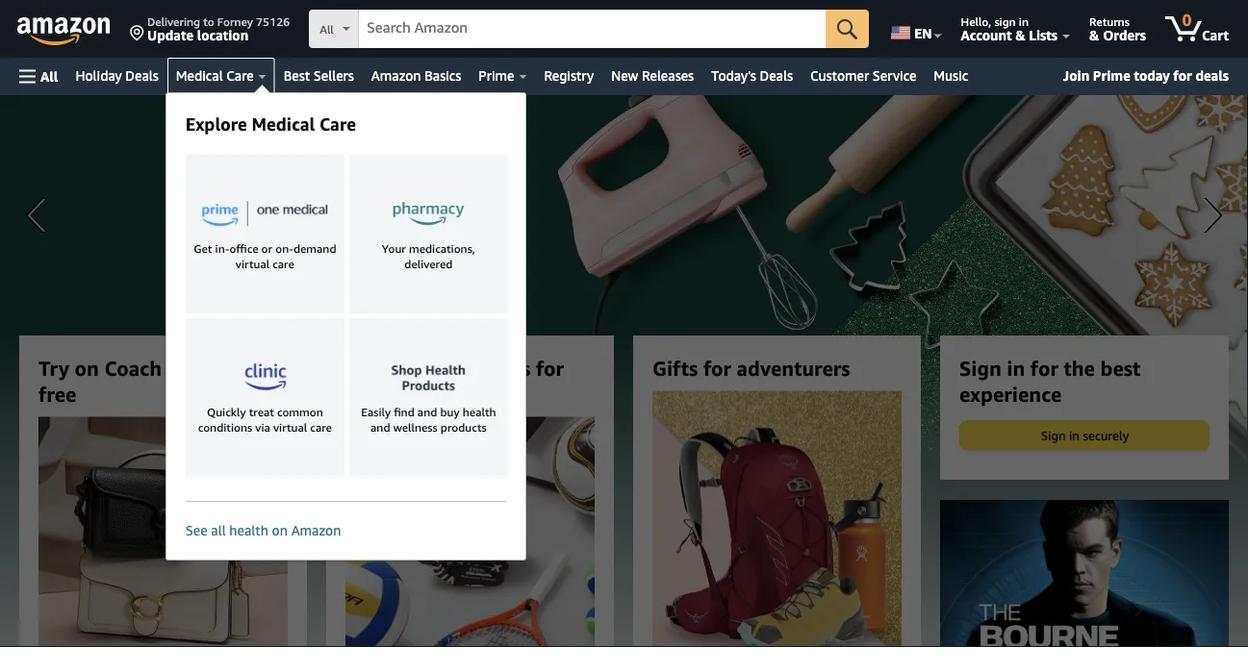 Task type: locate. For each thing, give the bounding box(es) containing it.
sign in for the best experience
[[960, 356, 1141, 407]]

None submit
[[826, 10, 870, 48]]

free
[[39, 383, 76, 407]]

in right sign
[[1019, 14, 1029, 28]]

new releases
[[612, 68, 694, 84]]

medical down the best at the left of page
[[252, 114, 315, 134]]

sign inside the sign in for the best experience
[[960, 356, 1002, 380]]

All search field
[[309, 10, 870, 50]]

explore medical care
[[186, 114, 356, 134]]

prime
[[1094, 67, 1131, 83], [479, 68, 515, 84]]

0 vertical spatial on
[[75, 356, 99, 380]]

1 & from the left
[[1016, 27, 1026, 43]]

care down location
[[227, 68, 254, 84]]

today's deals link
[[703, 63, 802, 90]]

explore up kids
[[346, 356, 418, 380]]

orders
[[1104, 27, 1147, 43]]

health
[[463, 406, 496, 419], [229, 523, 269, 539]]

sellers
[[314, 68, 354, 84]]

virtual down 'office'
[[236, 258, 270, 271]]

best sellers link
[[275, 63, 363, 90]]

prime inside join prime today for deals link
[[1094, 67, 1131, 83]]

2 prime from the left
[[479, 68, 515, 84]]

music
[[934, 68, 969, 84]]

1 horizontal spatial health
[[463, 406, 496, 419]]

0 horizontal spatial all
[[40, 68, 58, 84]]

registry
[[544, 68, 594, 84]]

&
[[1016, 27, 1026, 43], [1090, 27, 1100, 43]]

medical care
[[176, 68, 254, 84]]

explore for explore sports gifts for kids
[[346, 356, 418, 380]]

1 vertical spatial and
[[371, 421, 390, 435]]

care inside get in-office or on-demand virtual care
[[273, 258, 294, 271]]

your
[[382, 242, 406, 256]]

or
[[262, 242, 273, 256]]

office
[[230, 242, 259, 256]]

0 horizontal spatial explore
[[186, 114, 247, 134]]

for inside the navigation navigation
[[1174, 67, 1193, 83]]

main content containing try on coach styles for free
[[0, 95, 1249, 648]]

try
[[39, 356, 69, 380]]

2 & from the left
[[1090, 27, 1100, 43]]

gifts for adventurers
[[653, 356, 851, 380]]

new releases link
[[603, 63, 703, 90]]

customer
[[811, 68, 870, 84]]

deals right today's
[[760, 68, 793, 84]]

& for returns
[[1090, 27, 1100, 43]]

on
[[75, 356, 99, 380], [272, 523, 288, 539]]

all button
[[11, 58, 67, 95]]

0 horizontal spatial medical
[[176, 68, 223, 84]]

see all health on amazon
[[186, 523, 341, 539]]

1 vertical spatial virtual
[[273, 421, 307, 435]]

1 vertical spatial sign
[[1042, 429, 1066, 443]]

all inside search box
[[320, 23, 334, 36]]

0 horizontal spatial and
[[371, 421, 390, 435]]

0
[[1183, 11, 1192, 29]]

quickly
[[207, 406, 246, 419]]

1 horizontal spatial deals
[[760, 68, 793, 84]]

adventurers
[[737, 356, 851, 380]]

in up experience
[[1007, 356, 1026, 380]]

care down on-
[[273, 258, 294, 271]]

on inside try on coach styles for free
[[75, 356, 99, 380]]

customer service link
[[802, 63, 926, 90]]

1 horizontal spatial on
[[272, 523, 288, 539]]

1 horizontal spatial prime
[[1094, 67, 1131, 83]]

0 horizontal spatial health
[[229, 523, 269, 539]]

1 horizontal spatial all
[[320, 23, 334, 36]]

and down easily
[[371, 421, 390, 435]]

prime right basics
[[479, 68, 515, 84]]

gifts
[[653, 356, 699, 380]]

holiday deals
[[76, 68, 159, 84]]

prime right join
[[1094, 67, 1131, 83]]

en
[[915, 25, 933, 41]]

in inside the navigation navigation
[[1019, 14, 1029, 28]]

sign left the securely
[[1042, 429, 1066, 443]]

1 horizontal spatial care
[[310, 421, 332, 435]]

navigation navigation
[[0, 0, 1249, 570]]

1 horizontal spatial sign
[[1042, 429, 1066, 443]]

1 horizontal spatial amazon
[[371, 68, 421, 84]]

1 horizontal spatial and
[[418, 406, 437, 419]]

via
[[255, 421, 270, 435]]

in left the securely
[[1070, 429, 1080, 443]]

health up products
[[463, 406, 496, 419]]

1 vertical spatial all
[[40, 68, 58, 84]]

get
[[194, 242, 212, 256]]

common
[[277, 406, 323, 419]]

one medical image
[[203, 197, 328, 232]]

health right all
[[229, 523, 269, 539]]

0 horizontal spatial amazon
[[291, 523, 341, 539]]

prime inside prime link
[[479, 68, 515, 84]]

amazon basics link
[[363, 63, 470, 90]]

75126
[[256, 14, 290, 28]]

on right try
[[75, 356, 99, 380]]

1 horizontal spatial &
[[1090, 27, 1100, 43]]

experience
[[960, 383, 1062, 407]]

0 vertical spatial in
[[1019, 14, 1029, 28]]

1 vertical spatial on
[[272, 523, 288, 539]]

1 horizontal spatial explore
[[346, 356, 418, 380]]

deals inside holiday deals link
[[126, 68, 159, 84]]

for
[[1174, 67, 1193, 83], [227, 356, 255, 380], [536, 356, 564, 380], [704, 356, 732, 380], [1031, 356, 1059, 380]]

0 horizontal spatial &
[[1016, 27, 1026, 43]]

explore inside the navigation navigation
[[186, 114, 247, 134]]

1 prime from the left
[[1094, 67, 1131, 83]]

0 vertical spatial amazon
[[371, 68, 421, 84]]

0 horizontal spatial prime
[[479, 68, 515, 84]]

find
[[394, 406, 415, 419]]

products
[[441, 421, 487, 435]]

0 horizontal spatial on
[[75, 356, 99, 380]]

0 vertical spatial all
[[320, 23, 334, 36]]

amazon
[[371, 68, 421, 84], [291, 523, 341, 539]]

0 vertical spatial and
[[418, 406, 437, 419]]

virtual
[[236, 258, 270, 271], [273, 421, 307, 435]]

easily
[[361, 406, 391, 419]]

0 horizontal spatial care
[[273, 258, 294, 271]]

and up wellness
[[418, 406, 437, 419]]

0 vertical spatial sign
[[960, 356, 1002, 380]]

releases
[[642, 68, 694, 84]]

all up sellers
[[320, 23, 334, 36]]

virtual inside 'quickly treat common conditions via virtual care'
[[273, 421, 307, 435]]

care down sellers
[[320, 114, 356, 134]]

deals right holiday
[[126, 68, 159, 84]]

amazon clinic image
[[203, 361, 328, 395]]

holiday
[[76, 68, 122, 84]]

on right all
[[272, 523, 288, 539]]

easily find and buy health and wellness products
[[361, 406, 496, 435]]

health products image
[[366, 361, 491, 395]]

health inside easily find and buy health and wellness products
[[463, 406, 496, 419]]

for inside explore sports gifts for kids
[[536, 356, 564, 380]]

& left lists
[[1016, 27, 1026, 43]]

1 deals from the left
[[126, 68, 159, 84]]

2 vertical spatial in
[[1070, 429, 1080, 443]]

1 vertical spatial in
[[1007, 356, 1026, 380]]

deals inside today's deals link
[[760, 68, 793, 84]]

virtual inside get in-office or on-demand virtual care
[[236, 258, 270, 271]]

sign up experience
[[960, 356, 1002, 380]]

care
[[273, 258, 294, 271], [310, 421, 332, 435]]

0 vertical spatial explore
[[186, 114, 247, 134]]

1 vertical spatial medical
[[252, 114, 315, 134]]

deals for today's deals
[[760, 68, 793, 84]]

0 vertical spatial care
[[273, 258, 294, 271]]

medical
[[176, 68, 223, 84], [252, 114, 315, 134]]

1 horizontal spatial medical
[[252, 114, 315, 134]]

in for securely
[[1070, 429, 1080, 443]]

0 vertical spatial health
[[463, 406, 496, 419]]

on inside the navigation navigation
[[272, 523, 288, 539]]

in
[[1019, 14, 1029, 28], [1007, 356, 1026, 380], [1070, 429, 1080, 443]]

explore down medical care link
[[186, 114, 247, 134]]

& left orders
[[1090, 27, 1100, 43]]

care down common at the bottom
[[310, 421, 332, 435]]

medical down location
[[176, 68, 223, 84]]

update
[[147, 27, 194, 43]]

0 vertical spatial care
[[227, 68, 254, 84]]

returns
[[1090, 14, 1130, 28]]

virtual down common at the bottom
[[273, 421, 307, 435]]

1 vertical spatial care
[[320, 114, 356, 134]]

1 vertical spatial care
[[310, 421, 332, 435]]

all down amazon image
[[40, 68, 58, 84]]

amazon pharmacy image
[[366, 197, 491, 232]]

amazon image
[[17, 17, 111, 46]]

today's deals
[[712, 68, 793, 84]]

1 vertical spatial explore
[[346, 356, 418, 380]]

2 deals from the left
[[760, 68, 793, 84]]

sponsored ad element
[[941, 501, 1230, 648]]

& inside returns & orders
[[1090, 27, 1100, 43]]

0 vertical spatial virtual
[[236, 258, 270, 271]]

music link
[[926, 63, 977, 90]]

join
[[1064, 67, 1090, 83]]

in inside the sign in for the best experience
[[1007, 356, 1026, 380]]

0 horizontal spatial virtual
[[236, 258, 270, 271]]

0 horizontal spatial deals
[[126, 68, 159, 84]]

care
[[227, 68, 254, 84], [320, 114, 356, 134]]

all
[[320, 23, 334, 36], [40, 68, 58, 84]]

explore inside explore sports gifts for kids
[[346, 356, 418, 380]]

0 horizontal spatial care
[[227, 68, 254, 84]]

sports
[[423, 356, 482, 380]]

1 horizontal spatial virtual
[[273, 421, 307, 435]]

main content
[[0, 95, 1249, 648]]

kids
[[346, 383, 385, 407]]

0 horizontal spatial sign
[[960, 356, 1002, 380]]



Task type: describe. For each thing, give the bounding box(es) containing it.
best sellers
[[284, 68, 354, 84]]

sign in securely
[[1042, 429, 1130, 443]]

delivering to forney 75126 update location
[[147, 14, 290, 43]]

to
[[203, 14, 214, 28]]

see
[[186, 523, 208, 539]]

styles
[[167, 356, 222, 380]]

account
[[961, 27, 1013, 43]]

all
[[211, 523, 226, 539]]

care inside 'quickly treat common conditions via virtual care'
[[310, 421, 332, 435]]

1 horizontal spatial care
[[320, 114, 356, 134]]

for inside the sign in for the best experience
[[1031, 356, 1059, 380]]

sign for sign in for the best experience
[[960, 356, 1002, 380]]

registry link
[[536, 63, 603, 90]]

gifts for adventurers image
[[595, 391, 960, 648]]

new
[[612, 68, 639, 84]]

conditions
[[198, 421, 252, 435]]

1 vertical spatial health
[[229, 523, 269, 539]]

medical care link
[[167, 58, 275, 95]]

the
[[1064, 356, 1096, 380]]

holiday deals link
[[67, 63, 167, 90]]

best
[[1101, 356, 1141, 380]]

account & lists
[[961, 27, 1058, 43]]

join prime today for deals link
[[1056, 64, 1237, 89]]

deals for holiday deals
[[126, 68, 159, 84]]

explore sports gifts for kids
[[346, 356, 564, 407]]

explore for explore medical care
[[186, 114, 247, 134]]

explore sports gifts for kids image
[[304, 417, 636, 648]]

gifts
[[488, 356, 531, 380]]

securely
[[1084, 429, 1130, 443]]

see all health on amazon link
[[186, 523, 341, 539]]

1 vertical spatial amazon
[[291, 523, 341, 539]]

sign in securely link
[[961, 422, 1209, 450]]

returns & orders
[[1090, 14, 1147, 43]]

today's
[[712, 68, 757, 84]]

today
[[1135, 67, 1171, 83]]

sign
[[995, 14, 1016, 28]]

all inside button
[[40, 68, 58, 84]]

coach
[[104, 356, 162, 380]]

quickly treat common conditions via virtual care
[[198, 406, 332, 435]]

delivered
[[405, 258, 453, 271]]

on-
[[276, 242, 294, 256]]

hello, sign in
[[961, 14, 1029, 28]]

amazon basics
[[371, 68, 461, 84]]

your medications, delivered
[[382, 242, 475, 271]]

Search Amazon text field
[[359, 11, 826, 47]]

sign for sign in securely
[[1042, 429, 1066, 443]]

deals
[[1196, 67, 1230, 83]]

service
[[873, 68, 917, 84]]

treat
[[249, 406, 274, 419]]

best
[[284, 68, 310, 84]]

cart
[[1203, 27, 1230, 43]]

in for for
[[1007, 356, 1026, 380]]

0 vertical spatial medical
[[176, 68, 223, 84]]

location
[[197, 27, 249, 43]]

basics
[[425, 68, 461, 84]]

demand
[[294, 242, 337, 256]]

prime link
[[470, 63, 536, 90]]

try on coach styles for free image
[[0, 417, 329, 648]]

en link
[[880, 5, 951, 53]]

join prime today for deals
[[1064, 67, 1230, 83]]

lists
[[1030, 27, 1058, 43]]

wellness
[[393, 421, 438, 435]]

& for account
[[1016, 27, 1026, 43]]

none submit inside all search box
[[826, 10, 870, 48]]

try on coach styles for free
[[39, 356, 255, 407]]

hello,
[[961, 14, 992, 28]]

delivering
[[147, 14, 200, 28]]

for inside try on coach styles for free
[[227, 356, 255, 380]]

buy
[[440, 406, 460, 419]]

get in-office or on-demand virtual care
[[194, 242, 337, 271]]

in-
[[215, 242, 230, 256]]

medications,
[[409, 242, 475, 256]]

customer service
[[811, 68, 917, 84]]

forney
[[217, 14, 253, 28]]



Task type: vqa. For each thing, say whether or not it's contained in the screenshot.
receipt
no



